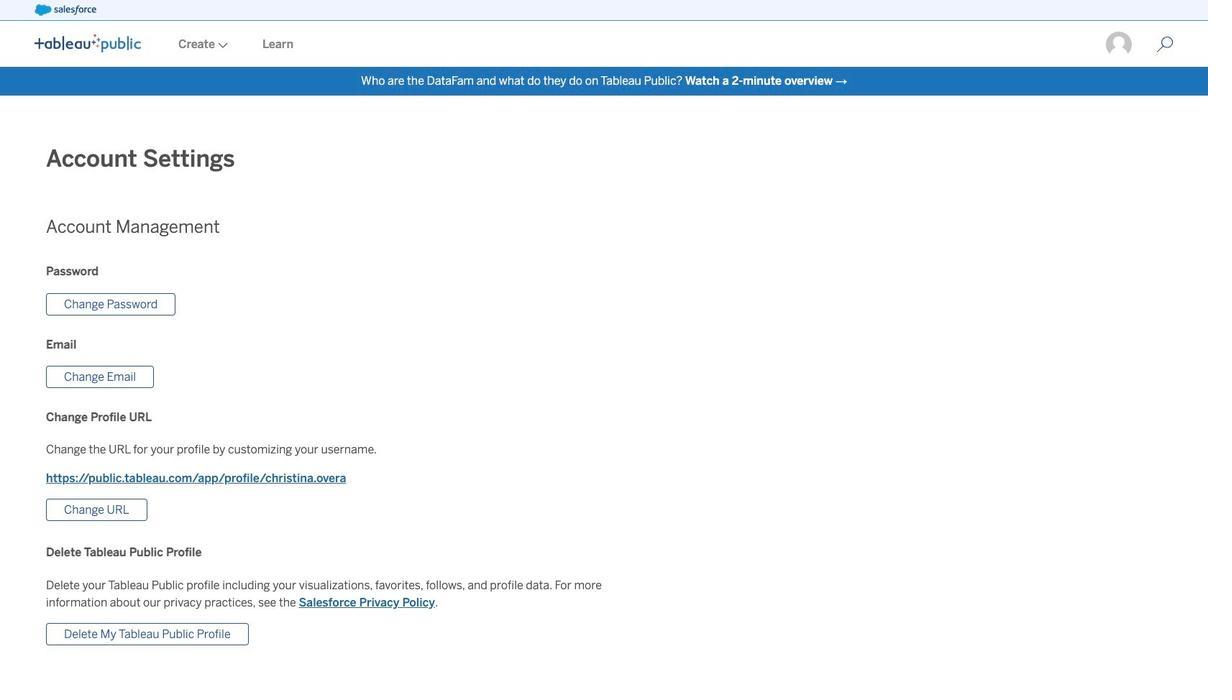 Task type: vqa. For each thing, say whether or not it's contained in the screenshot.
Products
no



Task type: locate. For each thing, give the bounding box(es) containing it.
logo image
[[35, 34, 141, 52]]

create image
[[215, 42, 228, 48]]



Task type: describe. For each thing, give the bounding box(es) containing it.
go to search image
[[1139, 36, 1191, 53]]

salesforce logo image
[[35, 4, 96, 16]]

christina.overa image
[[1105, 30, 1133, 59]]



